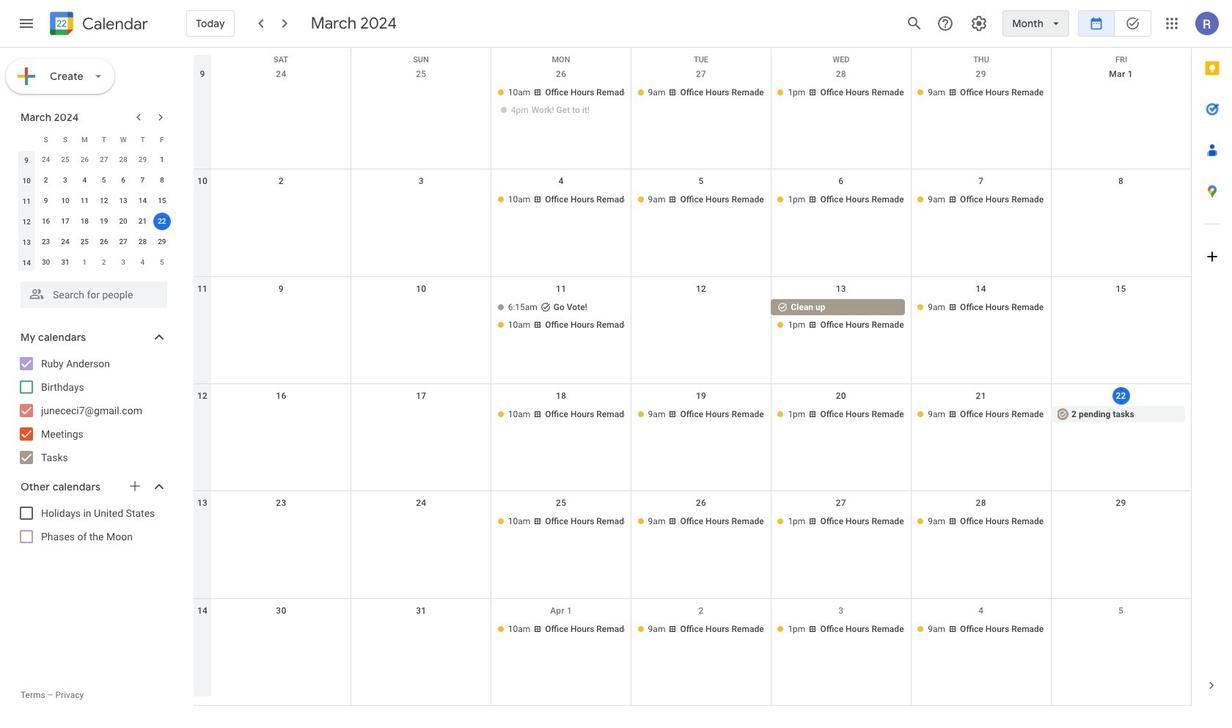 Task type: locate. For each thing, give the bounding box(es) containing it.
calendar element
[[47, 9, 148, 41]]

2 element
[[37, 172, 55, 189]]

column header inside "march 2024" grid
[[17, 129, 36, 150]]

10 element
[[56, 192, 74, 210]]

other calendars list
[[3, 502, 182, 549]]

row
[[194, 48, 1191, 70], [194, 62, 1191, 170], [17, 129, 172, 150], [17, 150, 172, 170], [194, 170, 1191, 277], [17, 170, 172, 191], [17, 191, 172, 211], [17, 211, 172, 232], [17, 232, 172, 252], [17, 252, 172, 273], [194, 277, 1191, 384], [194, 384, 1191, 492], [194, 492, 1191, 599], [194, 599, 1191, 706]]

Search for people text field
[[29, 282, 158, 308]]

grid
[[194, 48, 1191, 706]]

heading inside calendar element
[[79, 15, 148, 33]]

15 element
[[153, 192, 171, 210]]

30 element
[[37, 254, 55, 271]]

20 element
[[114, 213, 132, 230]]

16 element
[[37, 213, 55, 230]]

5 element
[[95, 172, 113, 189]]

tab list
[[1192, 48, 1232, 665]]

7 element
[[134, 172, 151, 189]]

28 element
[[134, 233, 151, 251]]

None search field
[[0, 276, 182, 308]]

april 4 element
[[134, 254, 151, 271]]

cell
[[211, 84, 351, 120], [351, 84, 491, 120], [491, 84, 631, 120], [1051, 84, 1191, 120], [211, 192, 351, 209], [351, 192, 491, 209], [1051, 192, 1191, 209], [152, 211, 172, 232], [211, 299, 351, 334], [351, 299, 491, 334], [491, 299, 631, 334], [631, 299, 771, 334], [771, 299, 911, 334], [1051, 299, 1191, 334], [211, 406, 351, 424], [351, 406, 491, 424], [211, 514, 351, 531], [351, 514, 491, 531], [1051, 514, 1191, 531], [211, 621, 351, 639], [351, 621, 491, 639], [1051, 621, 1191, 639]]

13 element
[[114, 192, 132, 210]]

22, today element
[[153, 213, 171, 230]]

24 element
[[56, 233, 74, 251]]

14 element
[[134, 192, 151, 210]]

6 element
[[114, 172, 132, 189]]

april 2 element
[[95, 254, 113, 271]]

main drawer image
[[18, 15, 35, 32]]

row group
[[17, 150, 172, 273]]

february 24 element
[[37, 151, 55, 169]]

column header
[[17, 129, 36, 150]]

my calendars list
[[3, 352, 182, 469]]

heading
[[79, 15, 148, 33]]



Task type: describe. For each thing, give the bounding box(es) containing it.
april 1 element
[[76, 254, 93, 271]]

february 25 element
[[56, 151, 74, 169]]

25 element
[[76, 233, 93, 251]]

12 element
[[95, 192, 113, 210]]

april 3 element
[[114, 254, 132, 271]]

march 2024 grid
[[14, 129, 172, 273]]

settings menu image
[[970, 15, 988, 32]]

19 element
[[95, 213, 113, 230]]

11 element
[[76, 192, 93, 210]]

17 element
[[56, 213, 74, 230]]

row group inside "march 2024" grid
[[17, 150, 172, 273]]

26 element
[[95, 233, 113, 251]]

add other calendars image
[[128, 479, 142, 494]]

31 element
[[56, 254, 74, 271]]

3 element
[[56, 172, 74, 189]]

4 element
[[76, 172, 93, 189]]

29 element
[[153, 233, 171, 251]]

8 element
[[153, 172, 171, 189]]

9 element
[[37, 192, 55, 210]]

february 26 element
[[76, 151, 93, 169]]

27 element
[[114, 233, 132, 251]]

february 27 element
[[95, 151, 113, 169]]

february 29 element
[[134, 151, 151, 169]]

cell inside row group
[[152, 211, 172, 232]]

february 28 element
[[114, 151, 132, 169]]

1 element
[[153, 151, 171, 169]]

23 element
[[37, 233, 55, 251]]

21 element
[[134, 213, 151, 230]]

april 5 element
[[153, 254, 171, 271]]

18 element
[[76, 213, 93, 230]]



Task type: vqa. For each thing, say whether or not it's contained in the screenshot.
'BIRTHDAYS' tree item
no



